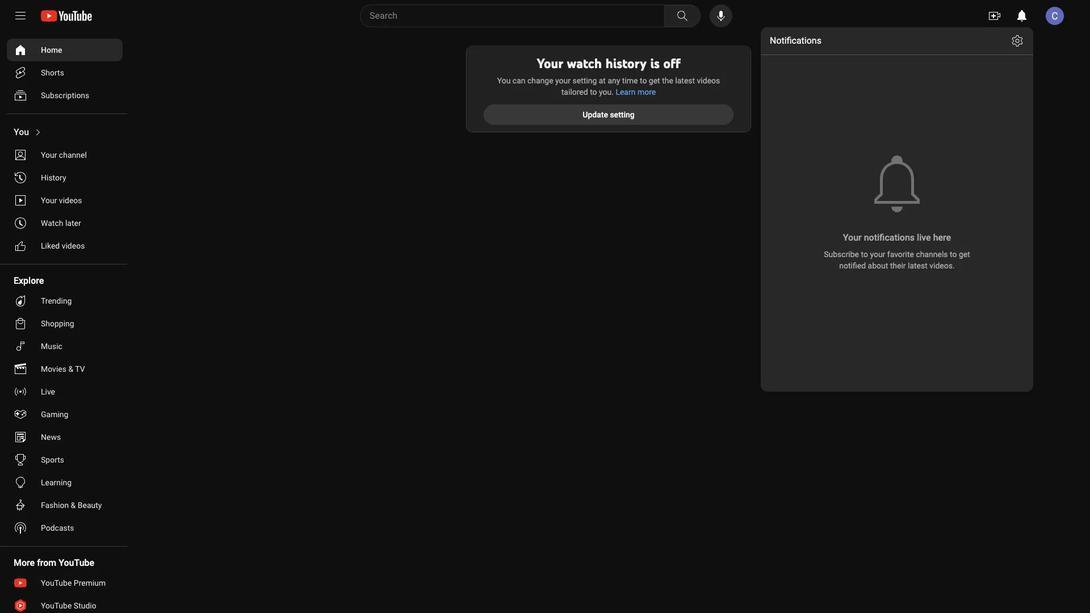 Task type: locate. For each thing, give the bounding box(es) containing it.
subscriptions
[[41, 91, 89, 100]]

movies & tv link
[[7, 358, 123, 381], [7, 358, 123, 381]]

youtube for studio
[[41, 602, 72, 611]]

news
[[41, 433, 61, 442]]

videos
[[697, 76, 721, 85], [59, 196, 82, 205], [62, 241, 85, 251]]

get
[[649, 76, 661, 85], [960, 250, 971, 259]]

live link
[[7, 381, 123, 403], [7, 381, 123, 403]]

0 vertical spatial youtube
[[59, 558, 94, 569]]

subscriptions link
[[7, 84, 123, 107], [7, 84, 123, 107]]

home link
[[7, 39, 123, 61], [7, 39, 123, 61]]

0 horizontal spatial you
[[14, 127, 29, 137]]

your videos link
[[7, 189, 123, 212], [7, 189, 123, 212]]

to up more on the right top
[[640, 76, 647, 85]]

1 horizontal spatial setting
[[610, 110, 635, 119]]

0 horizontal spatial your
[[556, 76, 571, 85]]

your videos
[[41, 196, 82, 205]]

videos for your videos
[[59, 196, 82, 205]]

gaming link
[[7, 403, 123, 426], [7, 403, 123, 426]]

your for your videos
[[41, 196, 57, 205]]

videos down later
[[62, 241, 85, 251]]

you for you
[[14, 127, 29, 137]]

1 vertical spatial get
[[960, 250, 971, 259]]

shorts link
[[7, 61, 123, 84], [7, 61, 123, 84]]

live
[[918, 232, 932, 243]]

0 vertical spatial latest
[[676, 76, 695, 85]]

your inside subscribe to your favorite channels to get notified about their latest videos.
[[871, 250, 886, 259]]

1 vertical spatial videos
[[59, 196, 82, 205]]

tv
[[75, 365, 85, 374]]

& left beauty
[[71, 501, 76, 510]]

0 vertical spatial &
[[68, 365, 73, 374]]

explore
[[14, 276, 44, 286]]

liked videos link
[[7, 235, 123, 257], [7, 235, 123, 257]]

1 horizontal spatial latest
[[908, 261, 928, 270]]

latest right the
[[676, 76, 695, 85]]

your up about
[[871, 250, 886, 259]]

setting
[[573, 76, 597, 85], [610, 110, 635, 119]]

your up change
[[537, 55, 564, 72]]

setting inside the you can change your setting at any time to get the latest videos tailored to you.
[[573, 76, 597, 85]]

to up the videos.
[[951, 250, 958, 259]]

movies
[[41, 365, 66, 374]]

0 vertical spatial get
[[649, 76, 661, 85]]

to
[[640, 76, 647, 85], [590, 87, 597, 97], [862, 250, 869, 259], [951, 250, 958, 259]]

0 vertical spatial you
[[498, 76, 511, 85]]

your up the watch
[[41, 196, 57, 205]]

liked videos
[[41, 241, 85, 251]]

get left the
[[649, 76, 661, 85]]

your notifications live here
[[844, 232, 952, 243]]

history
[[41, 173, 66, 182]]

0 horizontal spatial get
[[649, 76, 661, 85]]

tailored
[[562, 87, 588, 97]]

youtube for premium
[[41, 579, 72, 588]]

music
[[41, 342, 62, 351]]

setting up tailored
[[573, 76, 597, 85]]

you for you can change your setting at any time to get the latest videos tailored to you.
[[498, 76, 511, 85]]

learning link
[[7, 472, 123, 494], [7, 472, 123, 494]]

0 vertical spatial setting
[[573, 76, 597, 85]]

1 horizontal spatial your
[[871, 250, 886, 259]]

1 vertical spatial your
[[871, 250, 886, 259]]

latest down channels
[[908, 261, 928, 270]]

watch
[[567, 55, 602, 72]]

videos right the
[[697, 76, 721, 85]]

your up subscribe
[[844, 232, 862, 243]]

1 vertical spatial you
[[14, 127, 29, 137]]

1 vertical spatial &
[[71, 501, 76, 510]]

0 horizontal spatial setting
[[573, 76, 597, 85]]

beauty
[[78, 501, 102, 510]]

update setting
[[583, 110, 635, 119]]

1 horizontal spatial get
[[960, 250, 971, 259]]

1 horizontal spatial you
[[498, 76, 511, 85]]

youtube studio link
[[7, 595, 123, 614], [7, 595, 123, 614]]

0 vertical spatial your
[[556, 76, 571, 85]]

time
[[623, 76, 638, 85]]

subscribe to your favorite channels to get notified about their latest videos.
[[824, 250, 973, 270]]

your for your watch history is off
[[537, 55, 564, 72]]

sports link
[[7, 449, 123, 472], [7, 449, 123, 472]]

music link
[[7, 335, 123, 358], [7, 335, 123, 358]]

videos up later
[[59, 196, 82, 205]]

your inside the you can change your setting at any time to get the latest videos tailored to you.
[[556, 76, 571, 85]]

Search text field
[[370, 9, 662, 23]]

your channel link
[[7, 144, 123, 166], [7, 144, 123, 166]]

youtube premium link
[[7, 572, 123, 595], [7, 572, 123, 595]]

youtube up youtube premium
[[59, 558, 94, 569]]

your
[[556, 76, 571, 85], [871, 250, 886, 259]]

your up history
[[41, 151, 57, 160]]

&
[[68, 365, 73, 374], [71, 501, 76, 510]]

shopping link
[[7, 312, 123, 335], [7, 312, 123, 335]]

2 vertical spatial videos
[[62, 241, 85, 251]]

& for beauty
[[71, 501, 76, 510]]

you link
[[7, 121, 123, 144], [7, 121, 123, 144]]

setting down the learn
[[610, 110, 635, 119]]

youtube down youtube premium
[[41, 602, 72, 611]]

avatar image image
[[1047, 7, 1065, 25]]

their
[[891, 261, 907, 270]]

podcasts
[[41, 524, 74, 533]]

change
[[528, 76, 554, 85]]

1 vertical spatial youtube
[[41, 579, 72, 588]]

learn more link
[[616, 86, 656, 98]]

notified
[[840, 261, 866, 270]]

you inside the you can change your setting at any time to get the latest videos tailored to you.
[[498, 76, 511, 85]]

you
[[498, 76, 511, 85], [14, 127, 29, 137]]

None search field
[[340, 5, 703, 27]]

history
[[606, 55, 647, 72]]

youtube
[[59, 558, 94, 569], [41, 579, 72, 588], [41, 602, 72, 611]]

fashion & beauty link
[[7, 494, 123, 517], [7, 494, 123, 517]]

1 vertical spatial setting
[[610, 110, 635, 119]]

& for tv
[[68, 365, 73, 374]]

0 vertical spatial videos
[[697, 76, 721, 85]]

youtube down more from youtube
[[41, 579, 72, 588]]

your for your channel
[[41, 151, 57, 160]]

more
[[14, 558, 35, 569]]

your for your notifications live here
[[844, 232, 862, 243]]

premium
[[74, 579, 106, 588]]

videos.
[[930, 261, 955, 270]]

your
[[537, 55, 564, 72], [41, 151, 57, 160], [41, 196, 57, 205], [844, 232, 862, 243]]

history link
[[7, 166, 123, 189], [7, 166, 123, 189]]

your up tailored
[[556, 76, 571, 85]]

podcasts link
[[7, 517, 123, 540], [7, 517, 123, 540]]

learning
[[41, 478, 72, 487]]

trending
[[41, 297, 72, 306]]

& left tv
[[68, 365, 73, 374]]

get right channels
[[960, 250, 971, 259]]

latest
[[676, 76, 695, 85], [908, 261, 928, 270]]

home
[[41, 45, 62, 55]]

2 vertical spatial youtube
[[41, 602, 72, 611]]

watch later link
[[7, 212, 123, 235], [7, 212, 123, 235]]

0 horizontal spatial latest
[[676, 76, 695, 85]]

trending link
[[7, 290, 123, 312], [7, 290, 123, 312]]

videos for liked videos
[[62, 241, 85, 251]]

1 vertical spatial latest
[[908, 261, 928, 270]]

videos inside the you can change your setting at any time to get the latest videos tailored to you.
[[697, 76, 721, 85]]

news link
[[7, 426, 123, 449], [7, 426, 123, 449]]



Task type: describe. For each thing, give the bounding box(es) containing it.
your watch history is off
[[537, 55, 681, 72]]

your channel
[[41, 151, 87, 160]]

to up notified
[[862, 250, 869, 259]]

subscribe
[[824, 250, 860, 259]]

the
[[663, 76, 674, 85]]

liked
[[41, 241, 60, 251]]

shopping
[[41, 319, 74, 328]]

later
[[65, 219, 81, 228]]

here
[[934, 232, 952, 243]]

youtube premium
[[41, 579, 106, 588]]

shorts
[[41, 68, 64, 77]]

you.
[[599, 87, 614, 97]]

latest inside subscribe to your favorite channels to get notified about their latest videos.
[[908, 261, 928, 270]]

update setting button
[[484, 105, 734, 125]]

get inside the you can change your setting at any time to get the latest videos tailored to you.
[[649, 76, 661, 85]]

fashion
[[41, 501, 69, 510]]

setting inside update setting button
[[610, 110, 635, 119]]

latest inside the you can change your setting at any time to get the latest videos tailored to you.
[[676, 76, 695, 85]]

learn
[[616, 87, 636, 97]]

studio
[[74, 602, 96, 611]]

get inside subscribe to your favorite channels to get notified about their latest videos.
[[960, 250, 971, 259]]

from
[[37, 558, 56, 569]]

notifications
[[865, 232, 915, 243]]

off
[[664, 55, 681, 72]]

fashion & beauty
[[41, 501, 102, 510]]

sports
[[41, 456, 64, 465]]

more
[[638, 87, 656, 97]]

any
[[608, 76, 621, 85]]

learn more
[[616, 87, 656, 97]]

more from youtube
[[14, 558, 94, 569]]

is
[[651, 55, 660, 72]]

channels
[[917, 250, 949, 259]]

Update setting text field
[[583, 110, 635, 119]]

to left you.
[[590, 87, 597, 97]]

watch
[[41, 219, 63, 228]]

you can change your setting at any time to get the latest videos tailored to you.
[[498, 76, 721, 97]]

watch later
[[41, 219, 81, 228]]

update
[[583, 110, 608, 119]]

can
[[513, 76, 526, 85]]

favorite
[[888, 250, 915, 259]]

live
[[41, 387, 55, 397]]

gaming
[[41, 410, 68, 419]]

about
[[868, 261, 889, 270]]

channel
[[59, 151, 87, 160]]

youtube studio
[[41, 602, 96, 611]]

at
[[599, 76, 606, 85]]

movies & tv
[[41, 365, 85, 374]]

notifications
[[770, 35, 822, 46]]



Task type: vqa. For each thing, say whether or not it's contained in the screenshot.
$1 vs $10,000,000 job! by mrbeast 110,516,335 views 3 weeks ago 15 minutes element at the right of the page
no



